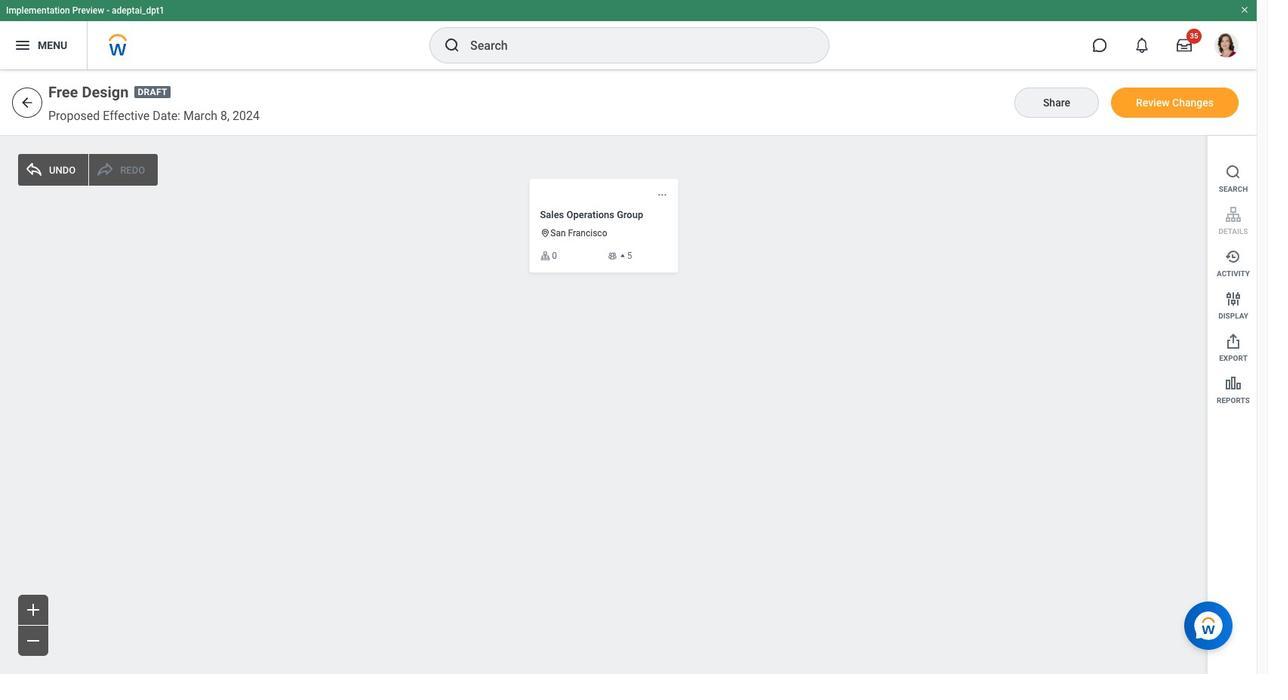 Task type: locate. For each thing, give the bounding box(es) containing it.
reports
[[1217, 396, 1250, 405]]

arrow left image
[[20, 95, 35, 110]]

0
[[552, 251, 557, 261]]

undo
[[49, 164, 76, 176]]

menu
[[1208, 136, 1257, 408]]

review changes
[[1136, 96, 1214, 108]]

notifications large image
[[1135, 38, 1150, 53]]

profile logan mcneil image
[[1215, 33, 1239, 60]]

implementation
[[6, 5, 70, 16]]

menu
[[38, 39, 67, 51]]

san
[[551, 228, 566, 239]]

menu banner
[[0, 0, 1257, 69]]

date:
[[153, 109, 180, 123]]

free design
[[48, 83, 129, 101]]

minus image
[[24, 632, 42, 650]]

effective
[[103, 109, 150, 123]]

draft
[[138, 87, 167, 98]]

review changes button
[[1111, 88, 1239, 118]]

proposed
[[48, 109, 100, 123]]

adeptai_dpt1
[[112, 5, 164, 16]]

menu button
[[0, 21, 87, 69]]

preview
[[72, 5, 104, 16]]

design
[[82, 83, 129, 101]]

caret up image
[[619, 252, 627, 260]]

location image
[[540, 228, 551, 239]]

undo r image
[[96, 161, 114, 179]]

sales
[[540, 209, 564, 220]]

redo
[[120, 164, 145, 176]]

5
[[627, 251, 632, 261]]

export
[[1219, 354, 1248, 362]]



Task type: vqa. For each thing, say whether or not it's contained in the screenshot.
2nd INCLUDE from the bottom
no



Task type: describe. For each thing, give the bounding box(es) containing it.
undo l image
[[25, 161, 43, 179]]

proposed effective date: march 8, 2024
[[48, 109, 260, 123]]

operations
[[567, 209, 614, 220]]

changes
[[1172, 96, 1214, 108]]

menu containing search
[[1208, 136, 1257, 408]]

activity
[[1217, 269, 1250, 278]]

contact card matrix manager image
[[607, 251, 617, 261]]

undo button
[[18, 154, 88, 186]]

justify image
[[14, 36, 32, 54]]

free
[[48, 83, 78, 101]]

details
[[1219, 227, 1248, 236]]

francisco
[[568, 228, 607, 239]]

35
[[1190, 32, 1198, 40]]

share
[[1043, 96, 1070, 108]]

review
[[1136, 96, 1170, 108]]

related actions image
[[657, 190, 668, 200]]

search image
[[443, 36, 461, 54]]

display
[[1218, 312, 1248, 320]]

inbox large image
[[1177, 38, 1192, 53]]

group
[[617, 209, 643, 220]]

march
[[183, 109, 217, 123]]

close environment banner image
[[1240, 5, 1249, 14]]

Search Workday  search field
[[470, 29, 798, 62]]

35 button
[[1168, 29, 1202, 62]]

plus image
[[24, 601, 42, 619]]

share button
[[1014, 88, 1099, 118]]

redo button
[[89, 154, 158, 186]]

implementation preview -   adeptai_dpt1
[[6, 5, 164, 16]]

2024
[[233, 109, 260, 123]]

sales operations group
[[540, 209, 643, 220]]

-
[[107, 5, 110, 16]]

org chart image
[[540, 251, 551, 261]]

san francisco
[[551, 228, 607, 239]]

search
[[1219, 185, 1248, 193]]

8,
[[220, 109, 230, 123]]



